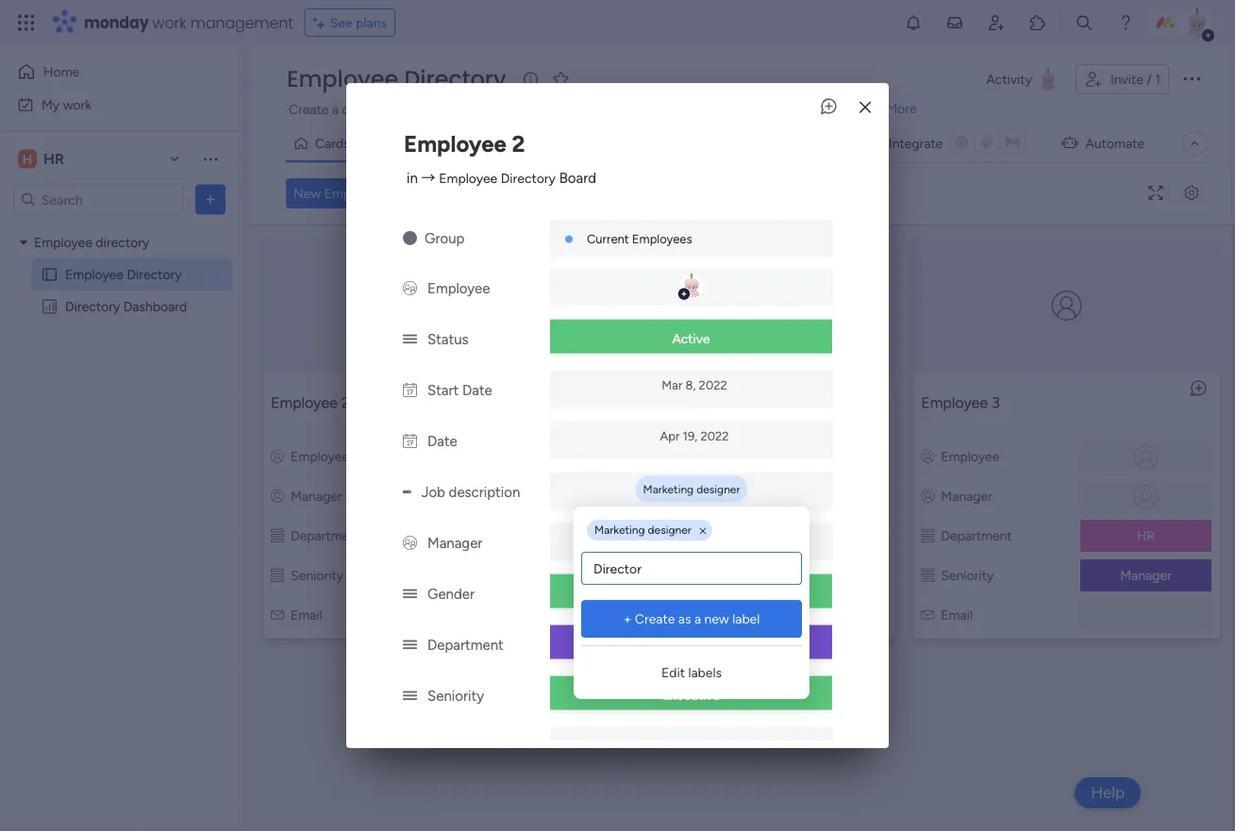 Task type: locate. For each thing, give the bounding box(es) containing it.
dapulse person column image for employee 1
[[596, 449, 609, 465]]

dapulse date column image up v2 dropdown column icon at bottom left
[[403, 433, 417, 450]]

1 vertical spatial hr
[[1137, 528, 1155, 544]]

0 vertical spatial directory
[[342, 101, 396, 117]]

list box containing employee directory
[[0, 223, 241, 577]]

new
[[293, 185, 321, 201]]

v2 email column image
[[271, 607, 284, 623], [921, 607, 934, 623], [403, 738, 417, 755]]

employee 2 dialog
[[346, 83, 889, 831]]

see more
[[861, 100, 917, 117]]

0 horizontal spatial a
[[332, 101, 339, 117]]

card cover image image
[[727, 291, 757, 321], [1052, 291, 1082, 321]]

work right the my
[[63, 96, 92, 112]]

seniority
[[291, 568, 344, 584], [616, 568, 669, 584], [941, 568, 994, 584], [427, 688, 484, 705]]

marketing designer left the dapulse x slim icon
[[594, 523, 692, 537]]

work right monday
[[152, 12, 186, 33]]

employee directory up 'directory dashboard'
[[65, 267, 182, 283]]

see plans button
[[305, 8, 396, 37]]

0 horizontal spatial v2 email column image
[[271, 607, 284, 623]]

1 vertical spatial 2
[[341, 394, 350, 412]]

hired
[[675, 101, 705, 117]]

each
[[585, 101, 614, 117]]

dapulse person column image
[[271, 449, 284, 465], [596, 488, 609, 504], [921, 488, 935, 504]]

employee directory
[[287, 63, 506, 95], [65, 267, 182, 283]]

email inside employee 2 dialog
[[427, 738, 461, 755]]

0 vertical spatial work
[[152, 12, 186, 33]]

manager
[[291, 488, 342, 504], [616, 488, 667, 504], [941, 488, 993, 504], [427, 535, 483, 552], [1120, 568, 1172, 584]]

dapulse person column image
[[596, 449, 609, 465], [921, 449, 935, 465], [271, 488, 284, 504]]

row group containing employee 2
[[254, 229, 1230, 652]]

email for 2
[[291, 607, 322, 623]]

0 horizontal spatial v2 status outline image
[[271, 568, 284, 584]]

inbox image
[[946, 13, 964, 32]]

see left plans
[[330, 15, 353, 31]]

1 horizontal spatial directory
[[342, 101, 396, 117]]

new
[[704, 611, 729, 627]]

0 vertical spatial employee 2
[[404, 130, 525, 157]]

v2 status outline image
[[271, 528, 284, 544], [596, 528, 609, 544], [921, 528, 934, 544], [596, 568, 609, 584]]

level
[[821, 568, 848, 584]]

1 horizontal spatial hr
[[1137, 528, 1155, 544]]

marketing down apr on the bottom of page
[[643, 482, 694, 496]]

v2 status outline image for employee 3
[[921, 528, 934, 544]]

employee directory
[[34, 234, 149, 251]]

activity
[[986, 71, 1032, 87]]

0 horizontal spatial hr
[[43, 150, 64, 168]]

0 horizontal spatial see
[[330, 15, 353, 31]]

close image
[[860, 101, 871, 115]]

seniority for 2
[[291, 568, 344, 584]]

1
[[1155, 71, 1161, 87], [667, 394, 673, 412]]

add view image
[[466, 137, 474, 150]]

marketing down description
[[466, 528, 525, 544]]

list box
[[0, 223, 241, 577]]

1 dapulse date column image from the top
[[403, 382, 417, 399]]

status
[[427, 331, 469, 348]]

1 horizontal spatial a
[[694, 611, 701, 627]]

using
[[1142, 101, 1174, 117]]

manager inside employee 2 dialog
[[427, 535, 483, 552]]

open full screen image
[[1141, 186, 1171, 201]]

employees
[[632, 232, 692, 247]]

process
[[845, 101, 892, 117]]

1 vertical spatial see
[[861, 100, 883, 117]]

1 horizontal spatial dapulse person column image
[[596, 449, 609, 465]]

to
[[1064, 101, 1077, 117]]

2 dapulse date column image from the top
[[403, 433, 417, 450]]

2 the from the left
[[1177, 101, 1197, 117]]

→
[[421, 170, 436, 187]]

directory
[[404, 63, 506, 95], [501, 170, 556, 186], [127, 267, 182, 283], [65, 299, 120, 315]]

+
[[623, 611, 632, 627]]

1 horizontal spatial work
[[152, 12, 186, 33]]

2 v2 status image from the top
[[403, 586, 417, 603]]

seniority for 3
[[941, 568, 994, 584]]

v2 status image for department
[[403, 637, 417, 654]]

1 vertical spatial 2022
[[701, 428, 729, 444]]

1 vertical spatial date
[[427, 433, 457, 450]]

hr
[[43, 150, 64, 168], [1137, 528, 1155, 544]]

management
[[190, 12, 293, 33]]

a right as
[[694, 611, 701, 627]]

card cover image image for employee 1
[[727, 291, 757, 321]]

can
[[895, 101, 916, 117]]

v2 status image
[[403, 331, 417, 348], [403, 586, 417, 603], [403, 637, 417, 654], [403, 688, 417, 705]]

2022 right 19,
[[701, 428, 729, 444]]

0 vertical spatial designer
[[697, 482, 740, 496]]

notifications image
[[904, 13, 923, 32]]

v2 multiple person column image
[[403, 535, 417, 552]]

0 horizontal spatial directory
[[96, 234, 149, 251]]

and
[[461, 101, 483, 117]]

a
[[332, 101, 339, 117], [694, 611, 701, 627]]

+ create as a new label button
[[581, 600, 802, 638]]

directory dashboard
[[65, 299, 187, 315]]

0 horizontal spatial card cover image image
[[727, 291, 757, 321]]

1 vertical spatial directory
[[96, 234, 149, 251]]

date right start at the left top
[[462, 382, 492, 399]]

directory inside in → employee directory board
[[501, 170, 556, 186]]

manager for 1
[[616, 488, 667, 504]]

1 horizontal spatial v2 status outline image
[[921, 568, 934, 584]]

1 v2 status image from the top
[[403, 331, 417, 348]]

employee directory up of
[[287, 63, 506, 95]]

0 horizontal spatial the
[[749, 101, 769, 117]]

create up cards button
[[289, 101, 329, 117]]

0 vertical spatial 2
[[512, 130, 525, 157]]

0 horizontal spatial employee directory
[[65, 267, 182, 283]]

directory down the search in workspace field
[[96, 234, 149, 251]]

1 horizontal spatial employee 2
[[404, 130, 525, 157]]

dapulse date column image
[[403, 382, 417, 399], [403, 433, 417, 450]]

mar 8, 2022
[[662, 378, 727, 393]]

ruby anderson image
[[1182, 8, 1213, 38]]

board
[[1105, 101, 1139, 117]]

settings image
[[1177, 186, 1207, 201]]

v2 status outline image
[[271, 568, 284, 584], [921, 568, 934, 584]]

Search in workspace field
[[40, 189, 158, 210]]

designer up the dapulse x slim icon
[[697, 482, 740, 496]]

2
[[512, 130, 525, 157], [341, 394, 350, 412]]

2 horizontal spatial dapulse person column image
[[921, 449, 935, 465]]

0 vertical spatial a
[[332, 101, 339, 117]]

v2 sun image
[[403, 230, 417, 247]]

4 v2 status image from the top
[[403, 688, 417, 705]]

collapse board header image
[[1187, 136, 1202, 151]]

cards button
[[286, 128, 364, 159]]

1 vertical spatial create
[[635, 611, 675, 627]]

the right "using"
[[1177, 101, 1197, 117]]

marketing designer
[[643, 482, 740, 496], [594, 523, 692, 537]]

v2 email column image
[[596, 607, 609, 623]]

0 horizontal spatial dapulse person column image
[[271, 488, 284, 504]]

1 horizontal spatial see
[[861, 100, 883, 117]]

moved
[[1020, 101, 1061, 117]]

1 right / at the top of the page
[[1155, 71, 1161, 87]]

0 vertical spatial see
[[330, 15, 353, 31]]

marketing down + create as a new label at the right of page
[[662, 636, 721, 652]]

2 v2 status outline image from the left
[[921, 568, 934, 584]]

autom
[[1200, 101, 1235, 117]]

1 down mar
[[667, 394, 673, 412]]

0 vertical spatial dapulse date column image
[[403, 382, 417, 399]]

create
[[289, 101, 329, 117], [635, 611, 675, 627]]

1 card cover image image from the left
[[727, 291, 757, 321]]

1 vertical spatial dapulse date column image
[[403, 433, 417, 450]]

1 vertical spatial designer
[[648, 523, 692, 537]]

see inside button
[[330, 15, 353, 31]]

0 horizontal spatial work
[[63, 96, 92, 112]]

2 inside employee 2 dialog
[[512, 130, 525, 157]]

department
[[291, 528, 362, 544], [616, 528, 687, 544], [941, 528, 1012, 544], [427, 637, 504, 654]]

it
[[815, 528, 826, 544]]

option
[[0, 226, 241, 229]]

0 vertical spatial hr
[[43, 150, 64, 168]]

v2 status outline image for employee 1
[[596, 528, 609, 544]]

2 horizontal spatial v2 email column image
[[921, 607, 934, 623]]

2022 for date
[[701, 428, 729, 444]]

labels
[[688, 665, 722, 681]]

marketing
[[643, 482, 694, 496], [594, 523, 645, 537], [466, 528, 525, 544], [662, 636, 721, 652]]

cards
[[315, 135, 350, 151]]

dapulse x slim image
[[700, 526, 706, 537]]

marketing designer up the dapulse x slim icon
[[643, 482, 740, 496]]

employee 2 inside employee 2 dialog
[[404, 130, 525, 157]]

1 v2 status outline image from the left
[[271, 568, 284, 584]]

public dashboard image
[[41, 298, 59, 316]]

1 horizontal spatial 1
[[1155, 71, 1161, 87]]

be
[[1002, 101, 1017, 117]]

hr inside "workspace selection" element
[[43, 150, 64, 168]]

2 horizontal spatial dapulse person column image
[[921, 488, 935, 504]]

0 horizontal spatial dapulse person column image
[[271, 449, 284, 465]]

see
[[330, 15, 353, 31], [861, 100, 883, 117]]

my
[[42, 96, 60, 112]]

person button
[[521, 178, 603, 209]]

department for 3
[[941, 528, 1012, 544]]

a up cards
[[332, 101, 339, 117]]

dapulse person column image for employee 1
[[596, 488, 609, 504]]

1 vertical spatial employee 2
[[271, 394, 350, 412]]

directory inside list box
[[96, 234, 149, 251]]

row group
[[254, 229, 1230, 652]]

3 v2 status image from the top
[[403, 637, 417, 654]]

dapulse person column image for employee 3
[[921, 488, 935, 504]]

v2 email column image for employee 3
[[921, 607, 934, 623]]

0 horizontal spatial create
[[289, 101, 329, 117]]

a inside button
[[694, 611, 701, 627]]

search everything image
[[1075, 13, 1094, 32]]

v2 status image for seniority
[[403, 688, 417, 705]]

designer left the dapulse x slim icon
[[648, 523, 692, 537]]

the right during
[[749, 101, 769, 117]]

0 vertical spatial 1
[[1155, 71, 1161, 87]]

1 horizontal spatial date
[[462, 382, 492, 399]]

0 horizontal spatial designer
[[648, 523, 692, 537]]

2 card cover image image from the left
[[1052, 291, 1082, 321]]

0 vertical spatial date
[[462, 382, 492, 399]]

1 horizontal spatial card cover image image
[[1052, 291, 1082, 321]]

dapulse date column image left start at the left top
[[403, 382, 417, 399]]

1 vertical spatial employee directory
[[65, 267, 182, 283]]

date down start at the left top
[[427, 433, 457, 450]]

1 horizontal spatial dapulse person column image
[[596, 488, 609, 504]]

1 vertical spatial a
[[694, 611, 701, 627]]

directory left of
[[342, 101, 396, 117]]

1 horizontal spatial 2
[[512, 130, 525, 157]]

email for 3
[[941, 607, 973, 623]]

work inside button
[[63, 96, 92, 112]]

1 horizontal spatial create
[[635, 611, 675, 627]]

0 vertical spatial employee directory
[[287, 63, 506, 95]]

email
[[291, 607, 322, 623], [616, 607, 648, 623], [941, 607, 973, 623], [427, 738, 461, 755]]

work for my
[[63, 96, 92, 112]]

1 horizontal spatial the
[[1177, 101, 1197, 117]]

new employee button
[[286, 178, 390, 209]]

2022 for start date
[[699, 378, 727, 393]]

card cover image image for employee 3
[[1052, 291, 1082, 321]]

create right the +
[[635, 611, 675, 627]]

8,
[[686, 378, 696, 393]]

integrate
[[889, 135, 943, 151]]

1 vertical spatial work
[[63, 96, 92, 112]]

2022
[[699, 378, 727, 393], [701, 428, 729, 444]]

Search field
[[454, 180, 511, 207]]

2022 right 8,
[[699, 378, 727, 393]]

executive
[[662, 687, 720, 703]]

main table button
[[364, 128, 455, 159]]

0 vertical spatial 2022
[[699, 378, 727, 393]]

employee
[[287, 63, 398, 95], [404, 130, 507, 157], [439, 170, 498, 186], [324, 185, 383, 201], [34, 234, 92, 251], [65, 267, 124, 283], [427, 280, 490, 297], [271, 394, 338, 412], [596, 394, 663, 412], [921, 394, 988, 412], [291, 449, 349, 465], [616, 449, 674, 465], [941, 449, 1000, 465]]

dapulse date column image for start date
[[403, 382, 417, 399]]

1 vertical spatial 1
[[667, 394, 673, 412]]

see left more
[[861, 100, 883, 117]]

1 inside button
[[1155, 71, 1161, 87]]

select product image
[[17, 13, 36, 32]]



Task type: vqa. For each thing, say whether or not it's contained in the screenshot.
1 icon
no



Task type: describe. For each thing, give the bounding box(es) containing it.
v2 search image
[[440, 183, 454, 204]]

recruitment
[[772, 101, 842, 117]]

0 horizontal spatial employee 2
[[271, 394, 350, 412]]

see plans
[[330, 15, 387, 31]]

see for see plans
[[330, 15, 353, 31]]

h
[[22, 151, 32, 167]]

employee 1
[[596, 394, 673, 412]]

19,
[[683, 428, 698, 444]]

table
[[410, 135, 441, 151]]

see for see more
[[861, 100, 883, 117]]

monday work management
[[84, 12, 293, 33]]

0 vertical spatial create
[[289, 101, 329, 117]]

create a directory of current and past employees. each applicant hired during the recruitment process can automatically be moved to this board using the autom
[[289, 101, 1235, 117]]

employee inside in → employee directory board
[[439, 170, 498, 186]]

apr
[[660, 428, 680, 444]]

1 horizontal spatial employee directory
[[287, 63, 506, 95]]

dashboard
[[123, 299, 187, 315]]

see more link
[[859, 99, 919, 118]]

start
[[427, 382, 459, 399]]

current employees
[[587, 232, 692, 247]]

applicant
[[617, 101, 672, 117]]

marketing up create or find labels field
[[594, 523, 645, 537]]

work for monday
[[152, 12, 186, 33]]

as
[[678, 611, 691, 627]]

in
[[407, 170, 418, 187]]

+ create as a new label
[[623, 611, 760, 627]]

invite members image
[[987, 13, 1006, 32]]

caret down image
[[20, 236, 27, 249]]

my work button
[[11, 89, 203, 119]]

v2 dropdown column image
[[403, 484, 411, 501]]

during
[[708, 101, 746, 117]]

v2 status outline image for employee 3
[[921, 568, 934, 584]]

manager for 2
[[291, 488, 342, 504]]

main table
[[378, 135, 441, 151]]

Create or find labels field
[[581, 552, 802, 585]]

help
[[1091, 783, 1125, 803]]

invite / 1
[[1111, 71, 1161, 87]]

help button
[[1075, 778, 1141, 809]]

autopilot image
[[1062, 130, 1078, 155]]

0 horizontal spatial 1
[[667, 394, 673, 412]]

edit
[[661, 665, 685, 681]]

/
[[1147, 71, 1152, 87]]

mar
[[662, 378, 683, 393]]

start date
[[427, 382, 492, 399]]

gender
[[427, 586, 475, 603]]

activity button
[[979, 64, 1068, 94]]

show board description image
[[520, 70, 542, 89]]

1 horizontal spatial v2 email column image
[[403, 738, 417, 755]]

1 vertical spatial marketing designer
[[594, 523, 692, 537]]

create inside button
[[635, 611, 675, 627]]

more
[[886, 100, 917, 117]]

plans
[[356, 15, 387, 31]]

automatically
[[919, 101, 999, 117]]

label
[[732, 611, 760, 627]]

apr 19, 2022
[[660, 428, 729, 444]]

0 horizontal spatial date
[[427, 433, 457, 450]]

dapulse person column image for employee 3
[[921, 449, 935, 465]]

3
[[992, 394, 1000, 412]]

dapulse date column image for date
[[403, 433, 417, 450]]

job description
[[422, 484, 520, 501]]

my work
[[42, 96, 92, 112]]

current
[[415, 101, 458, 117]]

v2 email column image for employee 2
[[271, 607, 284, 623]]

mid-level
[[794, 568, 848, 584]]

board
[[559, 170, 596, 187]]

0 vertical spatial marketing designer
[[643, 482, 740, 496]]

v2 status outline image for employee 2
[[271, 528, 284, 544]]

job
[[422, 484, 445, 501]]

mid-
[[794, 568, 821, 584]]

employee inside "button"
[[324, 185, 383, 201]]

monday
[[84, 12, 149, 33]]

employees.
[[515, 101, 582, 117]]

in → employee directory board
[[407, 170, 596, 187]]

v2 status outline image for employee 2
[[271, 568, 284, 584]]

v2 multiple person column image
[[403, 280, 417, 297]]

edit labels
[[661, 665, 722, 681]]

0 horizontal spatial 2
[[341, 394, 350, 412]]

department for 1
[[616, 528, 687, 544]]

employee directory link
[[439, 170, 556, 186]]

invite
[[1111, 71, 1144, 87]]

description
[[449, 484, 520, 501]]

invite / 1 button
[[1076, 64, 1169, 94]]

workspace image
[[18, 149, 37, 169]]

seniority inside employee 2 dialog
[[427, 688, 484, 705]]

help image
[[1116, 13, 1135, 32]]

group
[[425, 230, 465, 247]]

home
[[43, 64, 79, 80]]

new employee
[[293, 185, 383, 201]]

automate
[[1086, 135, 1145, 151]]

current
[[587, 232, 629, 247]]

add to favorites image
[[552, 69, 571, 88]]

email for 1
[[616, 607, 648, 623]]

angle down image
[[399, 186, 409, 201]]

apps image
[[1029, 13, 1047, 32]]

department inside employee 2 dialog
[[427, 637, 504, 654]]

person
[[551, 185, 592, 201]]

workspace selection element
[[18, 148, 67, 170]]

seniority for 1
[[616, 568, 669, 584]]

manager for 3
[[941, 488, 993, 504]]

public board image
[[41, 266, 59, 284]]

of
[[399, 101, 412, 117]]

employee directory inside list box
[[65, 267, 182, 283]]

1 horizontal spatial designer
[[697, 482, 740, 496]]

v2 status image for status
[[403, 331, 417, 348]]

active
[[672, 330, 710, 346]]

edit labels button
[[581, 654, 802, 692]]

1 the from the left
[[749, 101, 769, 117]]

employee 3
[[921, 394, 1000, 412]]

main
[[378, 135, 406, 151]]

this
[[1080, 101, 1101, 117]]

Employee Directory field
[[282, 63, 511, 95]]

v2 status image for gender
[[403, 586, 417, 603]]

department for 2
[[291, 528, 362, 544]]

past
[[486, 101, 512, 117]]

female
[[670, 585, 712, 601]]

home button
[[11, 57, 203, 87]]



